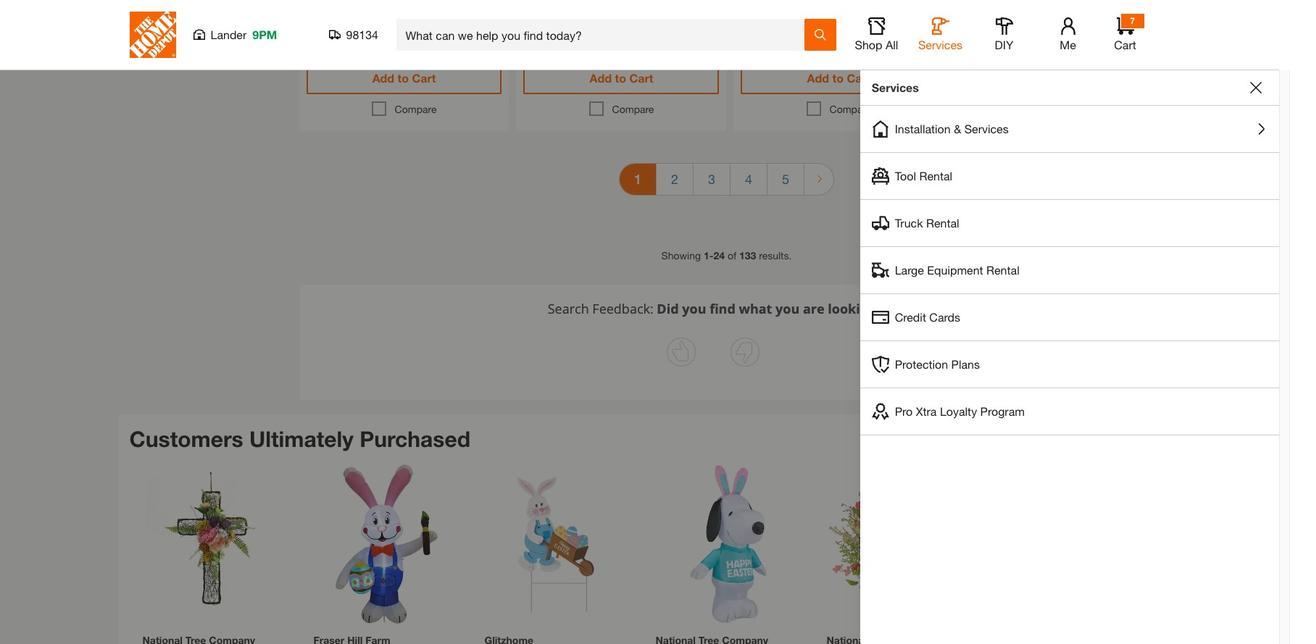 Task type: locate. For each thing, give the bounding box(es) containing it.
1 vertical spatial rental
[[926, 216, 959, 230]]

1 add to cart from the left
[[372, 71, 436, 85]]

&
[[954, 122, 961, 136]]

2 add from the left
[[590, 71, 612, 85]]

diy button
[[981, 17, 1028, 52]]

the home depot logo image
[[129, 12, 176, 58]]

customers ultimately purchased
[[129, 426, 470, 452]]

add for third add to cart button from right
[[590, 71, 612, 85]]

me button
[[1045, 17, 1091, 52]]

program
[[980, 404, 1025, 418]]

services down "all"
[[872, 80, 919, 94]]

plans
[[951, 357, 980, 371]]

3 compare from the left
[[830, 103, 872, 115]]

lander 9pm
[[211, 28, 277, 41]]

4 add to cart button from the left
[[959, 62, 1154, 94]]

feedback link image
[[1271, 245, 1290, 323]]

large
[[895, 263, 924, 277]]

add for 3rd add to cart button from the left
[[807, 71, 829, 85]]

to for first add to cart button from left
[[398, 71, 409, 85]]

credit
[[895, 310, 926, 324]]

services right "all"
[[918, 38, 963, 51]]

loyalty
[[940, 404, 977, 418]]

19 in. inflatable easter snoopy image
[[648, 465, 808, 624]]

installation & services
[[895, 122, 1009, 136]]

add to cart down me
[[1025, 71, 1088, 85]]

2
[[671, 171, 678, 187]]

3 add to cart button from the left
[[741, 62, 937, 94]]

rental
[[919, 169, 953, 183], [926, 216, 959, 230], [987, 263, 1020, 277]]

add to cart down the what can we help you find today? search field
[[590, 71, 653, 85]]

protection plans link
[[860, 341, 1279, 388]]

add to cart button
[[306, 62, 502, 94], [524, 62, 719, 94], [741, 62, 937, 94], [959, 62, 1154, 94]]

add to cart button down me
[[959, 62, 1154, 94]]

services
[[918, 38, 963, 51], [872, 80, 919, 94], [965, 122, 1009, 136]]

3 link
[[694, 164, 730, 195]]

credit cards
[[895, 310, 961, 324]]

5
[[782, 171, 789, 187]]

0 vertical spatial rental
[[919, 169, 953, 183]]

protection plans
[[895, 357, 980, 371]]

compare for third add to cart button from right
[[612, 103, 654, 115]]

to for third add to cart button from right
[[615, 71, 626, 85]]

pro xtra loyalty program
[[895, 404, 1025, 418]]

add to cart button down shop
[[741, 62, 937, 94]]

3 add from the left
[[807, 71, 829, 85]]

What can we help you find today? search field
[[406, 20, 804, 50]]

shop all
[[855, 38, 898, 51]]

2 add to cart from the left
[[590, 71, 653, 85]]

4 to from the left
[[1050, 71, 1061, 85]]

rental for tool rental
[[919, 169, 953, 183]]

add to cart down shop
[[807, 71, 871, 85]]

large equipment rental link
[[860, 247, 1279, 294]]

1-
[[704, 249, 714, 262]]

2 to from the left
[[615, 71, 626, 85]]

98134
[[346, 28, 378, 41]]

4 add from the left
[[1025, 71, 1047, 85]]

add to cart for 3rd add to cart button from the left
[[807, 71, 871, 85]]

tool rental link
[[860, 153, 1279, 199]]

133
[[739, 249, 756, 262]]

add to cart down the 98134
[[372, 71, 436, 85]]

menu containing installation & services
[[860, 106, 1279, 436]]

3 to from the left
[[833, 71, 844, 85]]

compare
[[395, 103, 437, 115], [612, 103, 654, 115], [830, 103, 872, 115], [1047, 103, 1089, 115]]

4 compare from the left
[[1047, 103, 1089, 115]]

1 to from the left
[[398, 71, 409, 85]]

0 vertical spatial services
[[918, 38, 963, 51]]

1 add from the left
[[372, 71, 394, 85]]

add
[[372, 71, 394, 85], [590, 71, 612, 85], [807, 71, 829, 85], [1025, 71, 1047, 85]]

compare for first add to cart button from left
[[395, 103, 437, 115]]

navigation
[[292, 153, 1162, 240]]

to
[[398, 71, 409, 85], [615, 71, 626, 85], [833, 71, 844, 85], [1050, 71, 1061, 85]]

add to cart for first add to cart button from left
[[372, 71, 436, 85]]

purchased
[[360, 426, 470, 452]]

compare for first add to cart button from right
[[1047, 103, 1089, 115]]

add to cart
[[372, 71, 436, 85], [590, 71, 653, 85], [807, 71, 871, 85], [1025, 71, 1088, 85]]

truck rental link
[[860, 200, 1279, 246]]

to for first add to cart button from right
[[1050, 71, 1061, 85]]

diy
[[995, 38, 1014, 51]]

4 add to cart from the left
[[1025, 71, 1088, 85]]

4 ft. bunny rabbit painting an easter egg inflatable with lights image
[[306, 465, 466, 624]]

2 compare from the left
[[612, 103, 654, 115]]

add to cart for third add to cart button from right
[[590, 71, 653, 85]]

rental inside 'link'
[[926, 216, 959, 230]]

rental right equipment
[[987, 263, 1020, 277]]

2 vertical spatial services
[[965, 122, 1009, 136]]

1 compare from the left
[[395, 103, 437, 115]]

rental right tool
[[919, 169, 953, 183]]

drawer close image
[[1250, 82, 1262, 94]]

98134 button
[[329, 28, 379, 42]]

add to cart button down the what can we help you find today? search field
[[524, 62, 719, 94]]

rental right truck
[[926, 216, 959, 230]]

3 add to cart from the left
[[807, 71, 871, 85]]

services right &
[[965, 122, 1009, 136]]

23 in. floral easter cross image
[[135, 465, 295, 624]]

pro xtra loyalty program link
[[860, 389, 1279, 435]]

cart
[[1114, 38, 1136, 51], [412, 71, 436, 85], [630, 71, 653, 85], [847, 71, 871, 85], [1064, 71, 1088, 85]]

menu
[[860, 106, 1279, 436]]

shop all button
[[854, 17, 900, 52]]

add to cart button down the 98134
[[306, 62, 502, 94]]



Task type: describe. For each thing, give the bounding box(es) containing it.
30.5 in. h wooden easter bunny cart yard stake or wall decor (kd, 2 function) image
[[477, 465, 637, 624]]

1
[[634, 171, 642, 187]]

protection
[[895, 357, 948, 371]]

customers
[[129, 426, 243, 452]]

installation
[[895, 122, 951, 136]]

add for first add to cart button from left
[[372, 71, 394, 85]]

add to cart for first add to cart button from right
[[1025, 71, 1088, 85]]

2 add to cart button from the left
[[524, 62, 719, 94]]

to for 3rd add to cart button from the left
[[833, 71, 844, 85]]

of
[[728, 249, 737, 262]]

cart 7
[[1114, 15, 1136, 51]]

shop
[[855, 38, 883, 51]]

xtra
[[916, 404, 937, 418]]

2 link
[[657, 164, 693, 195]]

tool
[[895, 169, 916, 183]]

services button
[[917, 17, 964, 52]]

add for first add to cart button from right
[[1025, 71, 1047, 85]]

equipment
[[927, 263, 983, 277]]

rental for truck rental
[[926, 216, 959, 230]]

cards
[[930, 310, 961, 324]]

1 add to cart button from the left
[[306, 62, 502, 94]]

24
[[714, 249, 725, 262]]

ultimately
[[249, 426, 354, 452]]

3
[[708, 171, 715, 187]]

compare for 3rd add to cart button from the left
[[830, 103, 872, 115]]

lander
[[211, 28, 247, 41]]

services inside "menu"
[[965, 122, 1009, 136]]

pro
[[895, 404, 913, 418]]

5 link
[[768, 164, 804, 195]]

large equipment rental
[[895, 263, 1020, 277]]

results.
[[759, 249, 792, 262]]

7
[[1130, 15, 1135, 26]]

1 link
[[620, 164, 656, 195]]

9pm
[[252, 28, 277, 41]]

4
[[745, 171, 752, 187]]

truck
[[895, 216, 923, 230]]

all
[[886, 38, 898, 51]]

showing 1-24 of 133 results.
[[662, 249, 792, 262]]

showing
[[662, 249, 701, 262]]

installation & services button
[[860, 106, 1279, 152]]

tool rental
[[895, 169, 953, 183]]

1 vertical spatial services
[[872, 80, 919, 94]]

2 vertical spatial rental
[[987, 263, 1020, 277]]

credit cards link
[[860, 294, 1279, 341]]

navigation containing 1
[[292, 153, 1162, 240]]

truck rental
[[895, 216, 959, 230]]

4 link
[[731, 164, 767, 195]]

me
[[1060, 38, 1076, 51]]

20 in. flowering pink and green easter wreath image
[[820, 465, 979, 624]]



Task type: vqa. For each thing, say whether or not it's contained in the screenshot.
Schedule
no



